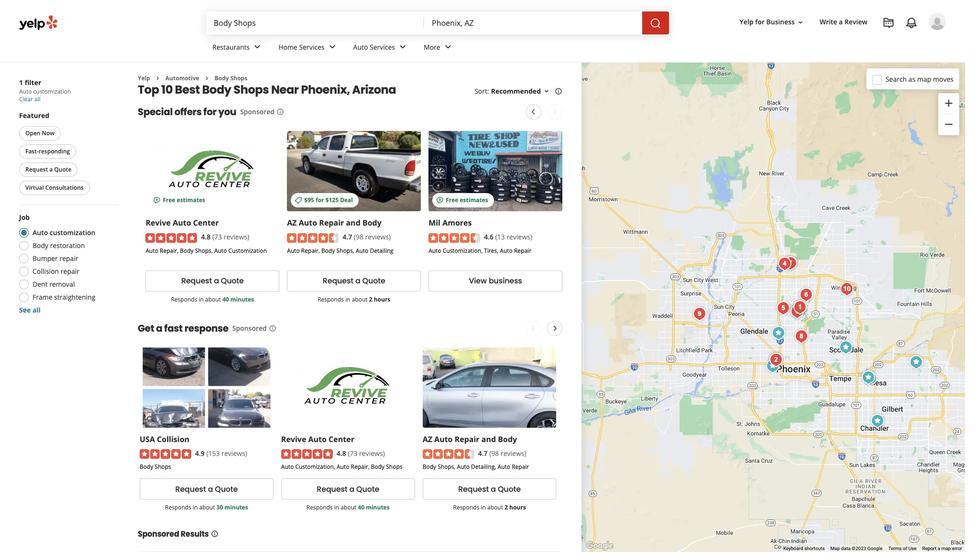 Task type: vqa. For each thing, say whether or not it's contained in the screenshot.
rightmost (98
yes



Task type: locate. For each thing, give the bounding box(es) containing it.
reviews) for auto customization, tires, auto repair
[[507, 233, 532, 242]]

search image
[[650, 17, 661, 29]]

2 horizontal spatial repair,
[[351, 463, 369, 471]]

$95 for $125 deal link
[[287, 131, 421, 212]]

1 vertical spatial responds in about 2 hours
[[453, 504, 526, 512]]

24 chevron down v2 image inside auto services link
[[397, 41, 408, 53]]

next image right previous image
[[550, 323, 561, 334]]

a for request a quote button related to body shops, auto detailing, auto repair
[[491, 484, 496, 495]]

business
[[489, 276, 522, 287]]

map region
[[523, 9, 965, 552]]

(98 for special offers for you
[[354, 233, 363, 242]]

16 chevron right v2 image for automotive
[[154, 75, 162, 82]]

0 vertical spatial 4.7 star rating image
[[287, 233, 339, 243]]

4.7 (98 reviews)
[[343, 233, 391, 242], [478, 449, 526, 458]]

body
[[215, 74, 229, 82], [202, 82, 231, 98], [362, 218, 382, 228], [33, 241, 48, 250], [180, 247, 194, 255], [321, 247, 335, 255], [498, 434, 517, 445], [140, 463, 153, 471], [371, 463, 385, 471], [423, 463, 436, 471]]

first class auto body image
[[836, 338, 856, 357]]

reviews) up the body shops, auto detailing, auto repair
[[501, 449, 526, 458]]

sponsored results
[[138, 529, 209, 540]]

services up arizona
[[370, 42, 395, 51]]

quote for auto customization, auto repair, body shops
[[356, 484, 379, 495]]

revive auto center link
[[146, 218, 219, 228], [281, 434, 354, 445]]

None field
[[214, 18, 417, 28], [432, 18, 635, 28]]

az auto repair and body image
[[767, 351, 786, 370]]

0 vertical spatial 4.7
[[343, 233, 352, 242]]

0 vertical spatial repair
[[60, 254, 78, 263]]

1 horizontal spatial 16 chevron right v2 image
[[203, 75, 211, 82]]

1 horizontal spatial none field
[[432, 18, 635, 28]]

next image
[[550, 106, 561, 118], [550, 323, 561, 334]]

special offers for you
[[138, 105, 236, 119]]

center up auto customization, auto repair, body shops
[[329, 434, 354, 445]]

4.8 (73 reviews) up auto customization, auto repair, body shops
[[337, 449, 385, 458]]

home
[[278, 42, 297, 51]]

4.7 star rating image up auto repair, body shops, auto detailing
[[287, 233, 339, 243]]

shops, left customization
[[195, 247, 213, 255]]

request a quote for auto repair, body shops, auto customization
[[181, 276, 244, 287]]

yelp left business
[[740, 17, 753, 27]]

open now
[[25, 129, 55, 137]]

0 vertical spatial revive auto center
[[146, 218, 219, 228]]

1 24 chevron down v2 image from the left
[[252, 41, 263, 53]]

16 chevron right v2 image right best
[[203, 75, 211, 82]]

24 chevron down v2 image
[[252, 41, 263, 53], [397, 41, 408, 53]]

24 chevron down v2 image for more
[[442, 41, 454, 53]]

request a quote button down auto repair, body shops, auto detailing
[[287, 271, 421, 292]]

services right home
[[299, 42, 324, 51]]

responds in about 40 minutes up response
[[171, 295, 254, 304]]

4.8 for you
[[201, 233, 211, 242]]

0 vertical spatial 4.7 (98 reviews)
[[343, 233, 391, 242]]

yelp for yelp link
[[138, 74, 150, 82]]

keyboard
[[783, 546, 803, 551]]

automotive
[[165, 74, 199, 82]]

0 horizontal spatial 4.7
[[343, 233, 352, 242]]

2 estimates from the left
[[460, 196, 488, 204]]

yelp left 10
[[138, 74, 150, 82]]

all
[[34, 95, 41, 103], [32, 306, 41, 315]]

0 vertical spatial yelp
[[740, 17, 753, 27]]

2 16 chevron right v2 image from the left
[[203, 75, 211, 82]]

free
[[163, 196, 175, 204], [446, 196, 458, 204]]

1 free estimates link from the left
[[146, 131, 279, 212]]

0 vertical spatial hours
[[374, 295, 390, 304]]

1 horizontal spatial hours
[[509, 504, 526, 512]]

1 horizontal spatial for
[[316, 196, 324, 204]]

2 horizontal spatial for
[[755, 17, 765, 27]]

1 vertical spatial 4.7 (98 reviews)
[[478, 449, 526, 458]]

1 vertical spatial customization,
[[295, 463, 335, 471]]

24 chevron down v2 image for restaurants
[[252, 41, 263, 53]]

responds in about 40 minutes down auto customization, auto repair, body shops
[[306, 504, 390, 512]]

0 horizontal spatial responds in about 2 hours
[[318, 295, 390, 304]]

1 horizontal spatial 4.7 star rating image
[[423, 450, 474, 459]]

2 next image from the top
[[550, 323, 561, 334]]

request inside featured group
[[25, 165, 48, 174]]

reviews) for auto customization, auto repair, body shops
[[359, 449, 385, 458]]

collision
[[33, 267, 59, 276], [157, 434, 189, 445]]

0 vertical spatial for
[[755, 17, 765, 27]]

in for auto customization, auto repair, body shops
[[334, 504, 339, 512]]

1 24 chevron down v2 image from the left
[[326, 41, 338, 53]]

for right $95
[[316, 196, 324, 204]]

customization down filter
[[33, 88, 71, 96]]

(98 up auto repair, body shops, auto detailing
[[354, 233, 363, 242]]

free right 16 free estimates v2 image
[[163, 196, 175, 204]]

quote up 'consultations'
[[54, 165, 71, 174]]

elite automotive finishes image
[[861, 369, 880, 388]]

terms of use link
[[888, 546, 917, 551]]

(98 up detailing,
[[489, 449, 499, 458]]

0 horizontal spatial hours
[[374, 295, 390, 304]]

request a quote for auto repair, body shops, auto detailing
[[323, 276, 385, 287]]

for inside $95 for $125 deal link
[[316, 196, 324, 204]]

1 horizontal spatial repair,
[[301, 247, 320, 255]]

revive auto center up auto customization, auto repair, body shops
[[281, 434, 354, 445]]

2 free estimates from the left
[[446, 196, 488, 204]]

1 next image from the top
[[550, 106, 561, 118]]

yelp link
[[138, 74, 150, 82]]

(98
[[354, 233, 363, 242], [489, 449, 499, 458]]

request a quote button up responds in about 30 minutes
[[140, 479, 273, 500]]

1 horizontal spatial services
[[370, 42, 395, 51]]

az auto repair and body link down $125
[[287, 218, 382, 228]]

report a map error
[[922, 546, 962, 551]]

previous image
[[528, 323, 539, 334]]

repair up removal
[[61, 267, 79, 276]]

request inside body shops request a quote
[[175, 484, 206, 495]]

1 vertical spatial 4.7
[[478, 449, 488, 458]]

1 vertical spatial 4.8 (73 reviews)
[[337, 449, 385, 458]]

shops,
[[195, 247, 213, 255], [336, 247, 354, 255], [438, 463, 455, 471]]

4.8 up auto customization, auto repair, body shops
[[337, 449, 346, 458]]

request for auto repair, body shops, auto customization
[[181, 276, 212, 287]]

2 free estimates link from the left
[[429, 131, 562, 212]]

repair down 4.6 (13 reviews)
[[514, 247, 531, 255]]

quote down detailing in the top of the page
[[362, 276, 385, 287]]

1 free estimates from the left
[[163, 196, 205, 204]]

restoration
[[50, 241, 85, 250]]

1 horizontal spatial (98
[[489, 449, 499, 458]]

auto services
[[353, 42, 395, 51]]

request a quote for auto customization, auto repair, body shops
[[317, 484, 379, 495]]

(153
[[206, 449, 220, 458]]

4.7 star rating image for response
[[423, 450, 474, 459]]

reviews) right (153 at the left
[[222, 449, 247, 458]]

amores
[[442, 218, 472, 228]]

1 vertical spatial collision
[[157, 434, 189, 445]]

for for yelp
[[755, 17, 765, 27]]

more link
[[416, 34, 461, 62]]

repair for collision repair
[[61, 267, 79, 276]]

1 horizontal spatial revive
[[281, 434, 306, 445]]

a down detailing,
[[491, 484, 496, 495]]

$95
[[304, 196, 314, 204]]

a up responds in about 30 minutes
[[208, 484, 213, 495]]

free estimates up amores
[[446, 196, 488, 204]]

sponsored for response
[[232, 324, 267, 333]]

az auto repair and body image
[[767, 351, 786, 370]]

reviews)
[[224, 233, 249, 242], [365, 233, 391, 242], [507, 233, 532, 242], [222, 449, 247, 458], [359, 449, 385, 458], [501, 449, 526, 458]]

featured group
[[17, 111, 119, 197]]

free for auto
[[163, 196, 175, 204]]

1 horizontal spatial free estimates
[[446, 196, 488, 204]]

yelp
[[740, 17, 753, 27], [138, 74, 150, 82]]

0 vertical spatial map
[[917, 74, 931, 83]]

about for auto repair, body shops, auto detailing
[[352, 295, 368, 304]]

4.9 star rating image
[[140, 450, 191, 459]]

about for auto customization, auto repair, body shops
[[341, 504, 356, 512]]

repair down $125
[[319, 218, 344, 228]]

touch up team image
[[775, 254, 794, 274]]

dent removal
[[33, 280, 75, 289]]

request a quote down auto repair, body shops, auto detailing
[[323, 276, 385, 287]]

0 horizontal spatial (73
[[212, 233, 222, 242]]

repair
[[319, 218, 344, 228], [514, 247, 531, 255], [455, 434, 479, 445], [512, 463, 529, 471]]

0 vertical spatial responds in about 40 minutes
[[171, 295, 254, 304]]

1 free from the left
[[163, 196, 175, 204]]

4.7 for special offers for you
[[343, 233, 352, 242]]

repair, for revive
[[160, 247, 178, 255]]

4.9
[[195, 449, 205, 458]]

1 horizontal spatial 4.8 (73 reviews)
[[337, 449, 385, 458]]

reviews) up customization
[[224, 233, 249, 242]]

center for you
[[193, 218, 219, 228]]

0 vertical spatial 4.8
[[201, 233, 211, 242]]

request a quote button down auto repair, body shops, auto customization
[[146, 271, 279, 292]]

quote down customization
[[221, 276, 244, 287]]

1 horizontal spatial (73
[[348, 449, 357, 458]]

revive auto center down 16 free estimates v2 image
[[146, 218, 219, 228]]

responds for auto customization, auto repair, body shops
[[306, 504, 333, 512]]

about for body shops
[[199, 504, 215, 512]]

0 horizontal spatial 4.8 star rating image
[[146, 233, 197, 243]]

4.8 up auto repair, body shops, auto customization
[[201, 233, 211, 242]]

free estimates right 16 free estimates v2 image
[[163, 196, 205, 204]]

greg r. image
[[929, 13, 946, 30]]

a down auto repair, body shops, auto detailing
[[355, 276, 360, 287]]

1 vertical spatial hours
[[509, 504, 526, 512]]

0 vertical spatial az auto repair and body
[[287, 218, 382, 228]]

repair down restoration
[[60, 254, 78, 263]]

mil amores
[[429, 218, 472, 228]]

1 horizontal spatial yelp
[[740, 17, 753, 27]]

None search field
[[206, 11, 671, 34]]

2
[[369, 295, 372, 304], [505, 504, 508, 512]]

fast-responding
[[25, 147, 70, 155]]

collision xperts image
[[859, 368, 878, 387]]

write a review link
[[816, 14, 871, 31]]

1 horizontal spatial az auto repair and body
[[423, 434, 517, 445]]

2 none field from the left
[[432, 18, 635, 28]]

auto inside 1 filter auto customization clear all
[[19, 88, 32, 96]]

center up auto repair, body shops, auto customization
[[193, 218, 219, 228]]

1 horizontal spatial az
[[423, 434, 432, 445]]

a for request a quote button associated with auto repair, body shops, auto customization
[[214, 276, 219, 287]]

and down the deal
[[346, 218, 360, 228]]

featured
[[19, 111, 49, 120]]

previous image
[[528, 106, 539, 118]]

1 vertical spatial customization
[[50, 228, 95, 237]]

1 vertical spatial yelp
[[138, 74, 150, 82]]

1 horizontal spatial az auto repair and body link
[[423, 434, 517, 445]]

in for body shops, auto detailing, auto repair
[[481, 504, 486, 512]]

revive auto center image
[[788, 302, 807, 321], [788, 302, 807, 321]]

next image right previous icon
[[550, 106, 561, 118]]

responds in about 40 minutes for you
[[171, 295, 254, 304]]

request a quote button for auto repair, body shops, auto detailing
[[287, 271, 421, 292]]

hours for get a fast response
[[509, 504, 526, 512]]

4.7 up auto repair, body shops, auto detailing
[[343, 233, 352, 242]]

collision up 4.9 star rating image
[[157, 434, 189, 445]]

customization up restoration
[[50, 228, 95, 237]]

group
[[938, 93, 959, 135]]

0 vertical spatial 4.8 (73 reviews)
[[201, 233, 249, 242]]

removal
[[49, 280, 75, 289]]

0 vertical spatial (98
[[354, 233, 363, 242]]

search
[[886, 74, 907, 83]]

results
[[181, 529, 209, 540]]

request a quote down auto customization, auto repair, body shops
[[317, 484, 379, 495]]

restaurants
[[212, 42, 250, 51]]

a right write
[[839, 17, 843, 27]]

2 free from the left
[[446, 196, 458, 204]]

1 vertical spatial responds in about 40 minutes
[[306, 504, 390, 512]]

services inside 'link'
[[299, 42, 324, 51]]

1 horizontal spatial 4.8 star rating image
[[281, 450, 333, 459]]

a
[[839, 17, 843, 27], [49, 165, 53, 174], [214, 276, 219, 287], [355, 276, 360, 287], [156, 322, 162, 335], [208, 484, 213, 495], [349, 484, 354, 495], [491, 484, 496, 495], [938, 546, 940, 551]]

all right the see
[[32, 306, 41, 315]]

0 horizontal spatial yelp
[[138, 74, 150, 82]]

a for write a review link
[[839, 17, 843, 27]]

shops, left detailing in the top of the page
[[336, 247, 354, 255]]

4.7 (98 reviews) for get a fast response
[[478, 449, 526, 458]]

repair
[[60, 254, 78, 263], [61, 267, 79, 276]]

request a quote button down fast-responding "button"
[[19, 163, 78, 177]]

1 vertical spatial repair
[[61, 267, 79, 276]]

responds in about 2 hours for get a fast response
[[453, 504, 526, 512]]

collision down bumper
[[33, 267, 59, 276]]

map right as
[[917, 74, 931, 83]]

revive auto center link up auto customization, auto repair, body shops
[[281, 434, 354, 445]]

home services
[[278, 42, 324, 51]]

1 horizontal spatial free estimates link
[[429, 131, 562, 212]]

about for body shops, auto detailing, auto repair
[[487, 504, 503, 512]]

for left you
[[203, 105, 216, 119]]

1 vertical spatial revive
[[281, 434, 306, 445]]

request a quote for body shops, auto detailing, auto repair
[[458, 484, 521, 495]]

0 vertical spatial 4.8 star rating image
[[146, 233, 197, 243]]

4.7 star rating image
[[287, 233, 339, 243], [423, 450, 474, 459]]

0 horizontal spatial 4.7 star rating image
[[287, 233, 339, 243]]

a inside group
[[49, 165, 53, 174]]

az auto repair and body link
[[287, 218, 382, 228], [423, 434, 517, 445]]

dent
[[33, 280, 48, 289]]

0 horizontal spatial 2
[[369, 295, 372, 304]]

for left business
[[755, 17, 765, 27]]

1 horizontal spatial estimates
[[460, 196, 488, 204]]

write a review
[[820, 17, 867, 27]]

1 vertical spatial az auto repair and body
[[423, 434, 517, 445]]

1 vertical spatial 40
[[358, 504, 364, 512]]

az auto repair and body
[[287, 218, 382, 228], [423, 434, 517, 445]]

az for you
[[287, 218, 297, 228]]

united bumper repair image
[[781, 254, 800, 273]]

0 horizontal spatial 4.7 (98 reviews)
[[343, 233, 391, 242]]

1 16 chevron right v2 image from the left
[[154, 75, 162, 82]]

az auto repair and body for get a fast response
[[423, 434, 517, 445]]

deal
[[340, 196, 353, 204]]

request a quote down detailing,
[[458, 484, 521, 495]]

revive auto center
[[146, 218, 219, 228], [281, 434, 354, 445]]

body inside body shops request a quote
[[140, 463, 153, 471]]

1 vertical spatial az auto repair and body link
[[423, 434, 517, 445]]

16 free estimates v2 image
[[153, 197, 161, 204]]

0 horizontal spatial free estimates link
[[146, 131, 279, 212]]

quote down auto customization, auto repair, body shops
[[356, 484, 379, 495]]

1 horizontal spatial and
[[481, 434, 496, 445]]

(73 up auto repair, body shops, auto customization
[[212, 233, 222, 242]]

0 horizontal spatial collision
[[33, 267, 59, 276]]

16 info v2 image
[[555, 88, 562, 95], [277, 108, 284, 116], [269, 325, 276, 332], [211, 530, 218, 538]]

center for response
[[329, 434, 354, 445]]

for
[[755, 17, 765, 27], [203, 105, 216, 119], [316, 196, 324, 204]]

straightening
[[54, 293, 95, 302]]

customization, for amores
[[443, 247, 483, 255]]

(98 for get a fast response
[[489, 449, 499, 458]]

1 vertical spatial az
[[423, 434, 432, 445]]

40 up response
[[222, 295, 229, 304]]

2 24 chevron down v2 image from the left
[[442, 41, 454, 53]]

repair, for az
[[301, 247, 320, 255]]

0 horizontal spatial az
[[287, 218, 297, 228]]

4.8 (73 reviews)
[[201, 233, 249, 242], [337, 449, 385, 458]]

4.8 star rating image up auto customization, auto repair, body shops
[[281, 450, 333, 459]]

request a quote inside featured group
[[25, 165, 71, 174]]

google
[[867, 546, 883, 551]]

a inside body shops request a quote
[[208, 484, 213, 495]]

(13
[[495, 233, 505, 242]]

1 vertical spatial all
[[32, 306, 41, 315]]

a down fast-responding "button"
[[49, 165, 53, 174]]

virtual
[[25, 184, 44, 192]]

auto services link
[[346, 34, 416, 62]]

request up 'virtual'
[[25, 165, 48, 174]]

0 vertical spatial customization,
[[443, 247, 483, 255]]

(73 up auto customization, auto repair, body shops
[[348, 449, 357, 458]]

0 horizontal spatial 40
[[222, 295, 229, 304]]

virtual consultations
[[25, 184, 84, 192]]

(73 for you
[[212, 233, 222, 242]]

quote
[[54, 165, 71, 174], [221, 276, 244, 287], [362, 276, 385, 287], [215, 484, 238, 495], [356, 484, 379, 495], [498, 484, 521, 495]]

24 chevron down v2 image right restaurants
[[252, 41, 263, 53]]

40 for response
[[358, 504, 364, 512]]

1 horizontal spatial 24 chevron down v2 image
[[397, 41, 408, 53]]

option group
[[16, 213, 119, 315]]

0 vertical spatial revive auto center link
[[146, 218, 219, 228]]

4.7 up detailing,
[[478, 449, 488, 458]]

request a quote down fast-responding "button"
[[25, 165, 71, 174]]

1 horizontal spatial revive auto center
[[281, 434, 354, 445]]

quote for auto repair, body shops, auto detailing
[[362, 276, 385, 287]]

minutes for special offers for you
[[230, 295, 254, 304]]

24 chevron down v2 image inside home services 'link'
[[326, 41, 338, 53]]

request down auto repair, body shops, auto customization
[[181, 276, 212, 287]]

24 chevron down v2 image inside more link
[[442, 41, 454, 53]]

0 horizontal spatial 24 chevron down v2 image
[[326, 41, 338, 53]]

0 horizontal spatial services
[[299, 42, 324, 51]]

request for body shops, auto detailing, auto repair
[[458, 484, 489, 495]]

collision repair
[[33, 267, 79, 276]]

quote inside featured group
[[54, 165, 71, 174]]

reviews) right (13 at the right of the page
[[507, 233, 532, 242]]

1 vertical spatial 2
[[505, 504, 508, 512]]

sponsored down top 10 best body shops near phoenix, arizona
[[240, 107, 275, 116]]

request a quote button for body shops
[[140, 479, 273, 500]]

0 vertical spatial (73
[[212, 233, 222, 242]]

request a quote button for body shops, auto detailing, auto repair
[[423, 479, 556, 500]]

0 horizontal spatial center
[[193, 218, 219, 228]]

0 vertical spatial responds in about 2 hours
[[318, 295, 390, 304]]

az auto repair and body down $125
[[287, 218, 382, 228]]

2 services from the left
[[370, 42, 395, 51]]

1 vertical spatial next image
[[550, 323, 561, 334]]

quote inside body shops request a quote
[[215, 484, 238, 495]]

write
[[820, 17, 837, 27]]

user actions element
[[732, 12, 959, 71]]

1 none field from the left
[[214, 18, 417, 28]]

4.7 (98 reviews) up detailing in the top of the page
[[343, 233, 391, 242]]

customization inside option group
[[50, 228, 95, 237]]

0 vertical spatial next image
[[550, 106, 561, 118]]

about
[[205, 295, 221, 304], [352, 295, 368, 304], [199, 504, 215, 512], [341, 504, 356, 512], [487, 504, 503, 512]]

request a quote down auto repair, body shops, auto customization
[[181, 276, 244, 287]]

2 for special offers for you
[[369, 295, 372, 304]]

request down auto customization, auto repair, body shops
[[317, 484, 347, 495]]

use
[[908, 546, 917, 551]]

request a quote button for auto repair, body shops, auto customization
[[146, 271, 279, 292]]

1 vertical spatial revive auto center
[[281, 434, 354, 445]]

1 horizontal spatial 4.7
[[478, 449, 488, 458]]

1 horizontal spatial 4.8
[[337, 449, 346, 458]]

0 vertical spatial sponsored
[[240, 107, 275, 116]]

united bumper repair image
[[781, 254, 800, 273]]

1 vertical spatial 4.7 star rating image
[[423, 450, 474, 459]]

sponsored
[[240, 107, 275, 116], [232, 324, 267, 333], [138, 529, 179, 540]]

4.8 (73 reviews) up auto repair, body shops, auto customization
[[201, 233, 249, 242]]

shops, for repair
[[336, 247, 354, 255]]

one stop collision repair image
[[774, 299, 793, 318]]

2 24 chevron down v2 image from the left
[[397, 41, 408, 53]]

4.8 (73 reviews) for response
[[337, 449, 385, 458]]

request a quote button
[[19, 163, 78, 177], [146, 271, 279, 292], [287, 271, 421, 292], [140, 479, 273, 500], [281, 479, 415, 500], [423, 479, 556, 500]]

4.8 star rating image
[[146, 233, 197, 243], [281, 450, 333, 459]]

hours for special offers for you
[[374, 295, 390, 304]]

1 filter auto customization clear all
[[19, 78, 71, 103]]

all right clear
[[34, 95, 41, 103]]

1 horizontal spatial revive auto center link
[[281, 434, 354, 445]]

estimates right 16 free estimates v2 image
[[177, 196, 205, 204]]

shops, left detailing,
[[438, 463, 455, 471]]

16 info v2 image for top 10 best body shops near phoenix, arizona
[[555, 88, 562, 95]]

zoom out image
[[943, 119, 955, 130]]

40 down auto customization, auto repair, body shops
[[358, 504, 364, 512]]

24 chevron down v2 image right the auto services
[[397, 41, 408, 53]]

0 vertical spatial all
[[34, 95, 41, 103]]

map for error
[[941, 546, 951, 551]]

a down auto customization, auto repair, body shops
[[349, 484, 354, 495]]

virtual consultations button
[[19, 181, 90, 195]]

0 horizontal spatial 24 chevron down v2 image
[[252, 41, 263, 53]]

projects image
[[883, 17, 894, 29]]

1 horizontal spatial center
[[329, 434, 354, 445]]

minutes for get a fast response
[[366, 504, 390, 512]]

1 vertical spatial revive auto center link
[[281, 434, 354, 445]]

request down the body shops, auto detailing, auto repair
[[458, 484, 489, 495]]

free estimates link for mil amores
[[429, 131, 562, 212]]

0 vertical spatial az auto repair and body link
[[287, 218, 382, 228]]

none field find
[[214, 18, 417, 28]]

4.8 star rating image for special offers for you
[[146, 233, 197, 243]]

24 chevron down v2 image
[[326, 41, 338, 53], [442, 41, 454, 53]]

0 horizontal spatial 16 chevron right v2 image
[[154, 75, 162, 82]]

request for auto repair, body shops, auto detailing
[[323, 276, 353, 287]]

a down auto repair, body shops, auto customization
[[214, 276, 219, 287]]

map left "error"
[[941, 546, 951, 551]]

for inside "yelp for business" button
[[755, 17, 765, 27]]

16 chevron right v2 image
[[154, 75, 162, 82], [203, 75, 211, 82]]

all inside option group
[[32, 306, 41, 315]]

revive for special offers for you
[[146, 218, 171, 228]]

reviews) up detailing in the top of the page
[[365, 233, 391, 242]]

az auto repair and body up the body shops, auto detailing, auto repair
[[423, 434, 517, 445]]

quote up 30
[[215, 484, 238, 495]]

1 vertical spatial (73
[[348, 449, 357, 458]]

4.8 star rating image up auto repair, body shops, auto customization
[[146, 233, 197, 243]]

1 horizontal spatial map
[[941, 546, 951, 551]]

sponsored left 'results'
[[138, 529, 179, 540]]

0 horizontal spatial shops,
[[195, 247, 213, 255]]

yelp for yelp for business
[[740, 17, 753, 27]]

yelp inside button
[[740, 17, 753, 27]]

repair for bumper repair
[[60, 254, 78, 263]]

and up detailing,
[[481, 434, 496, 445]]

more
[[424, 42, 440, 51]]

1 estimates from the left
[[177, 196, 205, 204]]

24 chevron down v2 image inside restaurants link
[[252, 41, 263, 53]]

0 horizontal spatial free estimates
[[163, 196, 205, 204]]

southwest express collision image
[[769, 324, 788, 343]]

keyboard shortcuts button
[[783, 546, 825, 552]]

16 chevron down v2 image
[[797, 18, 804, 26]]

data
[[841, 546, 851, 551]]

clear all link
[[19, 95, 41, 103]]

1 vertical spatial map
[[941, 546, 951, 551]]

1 horizontal spatial free
[[446, 196, 458, 204]]

sponsored right response
[[232, 324, 267, 333]]

request down auto repair, body shops, auto detailing
[[323, 276, 353, 287]]

see all
[[19, 306, 41, 315]]

24 chevron down v2 image right more
[[442, 41, 454, 53]]

1 services from the left
[[299, 42, 324, 51]]

az auto repair and body link up the body shops, auto detailing, auto repair
[[423, 434, 517, 445]]

view
[[469, 276, 487, 287]]

quote down the body shops, auto detailing, auto repair
[[498, 484, 521, 495]]

keyboard shortcuts
[[783, 546, 825, 551]]

revive
[[146, 218, 171, 228], [281, 434, 306, 445]]



Task type: describe. For each thing, give the bounding box(es) containing it.
revive for get a fast response
[[281, 434, 306, 445]]

and for special offers for you
[[346, 218, 360, 228]]

usa collision
[[140, 434, 189, 445]]

auto customization, tires, auto repair
[[429, 247, 531, 255]]

usa
[[140, 434, 155, 445]]

auto customization
[[33, 228, 95, 237]]

16 info v2 image for special offers for you
[[277, 108, 284, 116]]

24 chevron down v2 image for auto services
[[397, 41, 408, 53]]

sort:
[[474, 87, 489, 96]]

map
[[830, 546, 840, 551]]

none field near
[[432, 18, 635, 28]]

tires,
[[484, 247, 498, 255]]

job
[[19, 213, 30, 222]]

mil amores image
[[868, 412, 887, 431]]

©2023
[[852, 546, 866, 551]]

offers
[[174, 105, 202, 119]]

terms of use
[[888, 546, 917, 551]]

$95 for $125 deal
[[304, 196, 353, 204]]

responds in about 30 minutes
[[165, 504, 248, 512]]

body shops link
[[215, 74, 247, 82]]

a for request a quote button below fast-responding "button"
[[49, 165, 53, 174]]

body shops request a quote
[[140, 463, 238, 495]]

usa collision image
[[790, 298, 810, 317]]

see all button
[[19, 306, 41, 315]]

responds for auto repair, body shops, auto customization
[[171, 295, 197, 304]]

4.8 star rating image for get a fast response
[[281, 450, 333, 459]]

body shops, auto detailing, auto repair
[[423, 463, 529, 471]]

recommended button
[[491, 87, 550, 96]]

terms
[[888, 546, 902, 551]]

repair right detailing,
[[512, 463, 529, 471]]

responds in about 2 hours for special offers for you
[[318, 295, 390, 304]]

open
[[25, 129, 40, 137]]

about for auto repair, body shops, auto customization
[[205, 295, 221, 304]]

24 chevron down v2 image for home services
[[326, 41, 338, 53]]

(73 for response
[[348, 449, 357, 458]]

30
[[216, 504, 223, 512]]

revive auto center for response
[[281, 434, 354, 445]]

moves
[[933, 74, 954, 83]]

collision repair centers image
[[690, 305, 709, 324]]

a for request a quote button associated with auto customization, auto repair, body shops
[[349, 484, 354, 495]]

reviews) for auto repair, body shops, auto customization
[[224, 233, 249, 242]]

response
[[184, 322, 228, 335]]

view business link
[[429, 271, 562, 292]]

fast-responding button
[[19, 144, 76, 159]]

bumper
[[33, 254, 58, 263]]

customization
[[228, 247, 267, 255]]

frame straightening
[[33, 293, 95, 302]]

services for home services
[[299, 42, 324, 51]]

4.6 star rating image
[[429, 233, 480, 243]]

4.8 for response
[[337, 449, 346, 458]]

review
[[845, 17, 867, 27]]

shops, for center
[[195, 247, 213, 255]]

for for $95
[[316, 196, 324, 204]]

special
[[138, 105, 173, 119]]

2 for get a fast response
[[505, 504, 508, 512]]

as
[[909, 74, 915, 83]]

responds in about 40 minutes for response
[[306, 504, 390, 512]]

error
[[952, 546, 962, 551]]

16 chevron right v2 image for body shops
[[203, 75, 211, 82]]

customization inside 1 filter auto customization clear all
[[33, 88, 71, 96]]

restaurants link
[[205, 34, 271, 62]]

sponsored for you
[[240, 107, 275, 116]]

next image for special offers for you
[[550, 106, 561, 118]]

and for get a fast response
[[481, 434, 496, 445]]

shops inside body shops request a quote
[[155, 463, 171, 471]]

revive auto center link for response
[[281, 434, 354, 445]]

mil amores link
[[429, 218, 472, 228]]

master magic body shop image
[[763, 357, 782, 376]]

you
[[218, 105, 236, 119]]

4.6
[[484, 233, 494, 242]]

responds for body shops
[[165, 504, 191, 512]]

map for moves
[[917, 74, 931, 83]]

free for amores
[[446, 196, 458, 204]]

az auto repair and body link for get a fast response
[[423, 434, 517, 445]]

recommended
[[491, 87, 541, 96]]

business categories element
[[205, 34, 946, 62]]

yelp for business button
[[736, 14, 808, 31]]

in for auto repair, body shops, auto customization
[[199, 295, 204, 304]]

40 for you
[[222, 295, 229, 304]]

1
[[19, 78, 23, 87]]

revive auto center for you
[[146, 218, 219, 228]]

near
[[271, 82, 299, 98]]

search as map moves
[[886, 74, 954, 83]]

quote for body shops, auto detailing, auto repair
[[498, 484, 521, 495]]

auto repair, body shops, auto customization
[[146, 247, 267, 255]]

get a fast response
[[138, 322, 228, 335]]

auto repair, body shops, auto detailing
[[287, 247, 394, 255]]

bullet proof off-road & auto image
[[907, 353, 926, 372]]

services for auto services
[[370, 42, 395, 51]]

responds for auto repair, body shops, auto detailing
[[318, 295, 344, 304]]

quote for auto repair, body shops, auto customization
[[221, 276, 244, 287]]

frame
[[33, 293, 52, 302]]

option group containing job
[[16, 213, 119, 315]]

Near text field
[[432, 18, 635, 28]]

request a quote button for auto customization, auto repair, body shops
[[281, 479, 415, 500]]

10
[[161, 82, 173, 98]]

free estimates for amores
[[446, 196, 488, 204]]

16 chevron down v2 image
[[543, 88, 550, 95]]

responds for body shops, auto detailing, auto repair
[[453, 504, 479, 512]]

dent busters image
[[797, 285, 816, 305]]

next image for get a fast response
[[550, 323, 561, 334]]

auto inside option group
[[33, 228, 48, 237]]

top 10 best body shops near phoenix, arizona
[[138, 82, 396, 98]]

all inside 1 filter auto customization clear all
[[34, 95, 41, 103]]

get
[[138, 322, 154, 335]]

free estimates for auto
[[163, 196, 205, 204]]

zoom in image
[[943, 97, 955, 109]]

0 horizontal spatial for
[[203, 105, 216, 119]]

clear
[[19, 95, 33, 103]]

$125
[[325, 196, 339, 204]]

estimates for auto
[[177, 196, 205, 204]]

16 free estimates v2 image
[[436, 197, 444, 204]]

request for auto customization, auto repair, body shops
[[317, 484, 347, 495]]

fast-
[[25, 147, 39, 155]]

usa collision link
[[140, 434, 189, 445]]

business
[[766, 17, 795, 27]]

of
[[903, 546, 907, 551]]

free estimates link for revive auto center
[[146, 131, 279, 212]]

collision inside option group
[[33, 267, 59, 276]]

arizona
[[352, 82, 396, 98]]

revive auto center link for you
[[146, 218, 219, 228]]

4.8 (73 reviews) for you
[[201, 233, 249, 242]]

4.7 for get a fast response
[[478, 449, 488, 458]]

body shops
[[215, 74, 247, 82]]

16 deal v2 image
[[295, 197, 302, 204]]

a right the report
[[938, 546, 940, 551]]

yelp for business
[[740, 17, 795, 27]]

in for auto repair, body shops, auto detailing
[[345, 295, 350, 304]]

2 vertical spatial sponsored
[[138, 529, 179, 540]]

2 horizontal spatial shops,
[[438, 463, 455, 471]]

1 horizontal spatial collision
[[157, 434, 189, 445]]

auto inside auto services link
[[353, 42, 368, 51]]

mil
[[429, 218, 440, 228]]

az for response
[[423, 434, 432, 445]]

az auto repair and body for special offers for you
[[287, 218, 382, 228]]

4.6 (13 reviews)
[[484, 233, 532, 242]]

customization, for auto
[[295, 463, 335, 471]]

detailing
[[370, 247, 394, 255]]

notifications image
[[906, 17, 917, 29]]

4.9 (153 reviews)
[[195, 449, 247, 458]]

phoenix,
[[301, 82, 350, 98]]

detailing,
[[471, 463, 496, 471]]

google image
[[584, 540, 615, 552]]

4.7 star rating image for you
[[287, 233, 339, 243]]

Find text field
[[214, 18, 417, 28]]

top
[[138, 82, 159, 98]]

report a map error link
[[922, 546, 962, 551]]

auto customization, auto repair, body shops
[[281, 463, 402, 471]]

see
[[19, 306, 31, 315]]

usa collision image
[[790, 298, 810, 317]]

airpark collision center image
[[837, 280, 856, 299]]

repair up the body shops, auto detailing, auto repair
[[455, 434, 479, 445]]

lovetts body shop image
[[792, 327, 811, 346]]

4.7 (98 reviews) for special offers for you
[[343, 233, 391, 242]]

consultations
[[45, 184, 84, 192]]

a right 'get'
[[156, 322, 162, 335]]

fast
[[164, 322, 183, 335]]

reviews) for auto repair, body shops, auto detailing
[[365, 233, 391, 242]]

az auto repair and body link for special offers for you
[[287, 218, 382, 228]]



